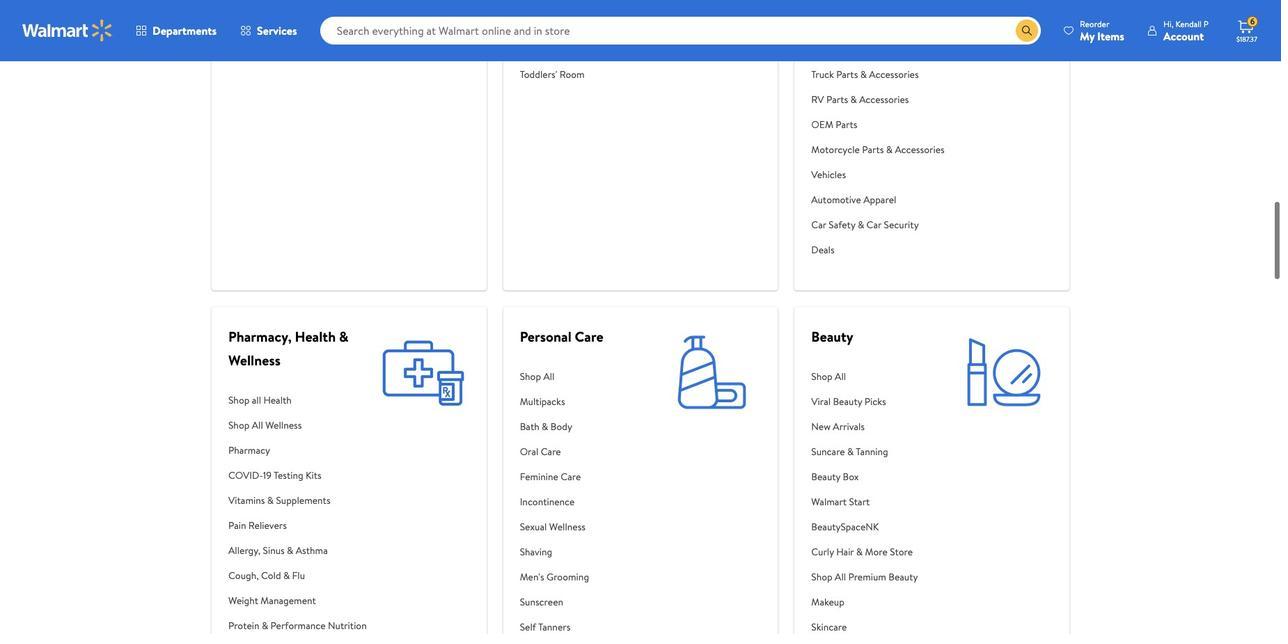 Task type: vqa. For each thing, say whether or not it's contained in the screenshot.
Departments
yes



Task type: locate. For each thing, give the bounding box(es) containing it.
body
[[551, 420, 573, 434]]

rims
[[862, 42, 883, 56]]

flu
[[292, 569, 305, 583]]

1 vertical spatial accessories
[[860, 93, 909, 107]]

& for curly hair & more store
[[857, 545, 863, 559]]

truck parts & accessories link
[[812, 62, 948, 87]]

truck
[[812, 68, 834, 82]]

feminine care link
[[520, 465, 604, 490]]

services button
[[229, 14, 309, 47]]

wellness down pharmacy,
[[228, 351, 281, 370]]

store
[[890, 545, 913, 559]]

shop left the all
[[228, 394, 250, 408]]

shop all for beauty
[[812, 370, 846, 384]]

beauty
[[812, 327, 854, 346], [833, 395, 863, 409], [812, 470, 841, 484], [889, 571, 919, 584]]

all down hair
[[835, 571, 846, 584]]

1 horizontal spatial shop all link
[[812, 364, 919, 389]]

arrivals
[[833, 420, 865, 434]]

& for motorcycle parts & accessories
[[887, 143, 893, 157]]

car left safety
[[812, 218, 827, 232]]

all inside shop all wellness link
[[252, 419, 263, 433]]

0 horizontal spatial shop all
[[520, 370, 555, 384]]

pharmacy,
[[228, 327, 292, 346]]

0 vertical spatial accessories
[[870, 68, 919, 82]]

1 horizontal spatial car
[[867, 218, 882, 232]]

shop all
[[520, 370, 555, 384], [812, 370, 846, 384]]

truck parts & accessories
[[812, 68, 919, 82]]

parts
[[837, 68, 859, 82], [827, 93, 849, 107], [836, 118, 858, 132], [863, 143, 884, 157]]

shop for personal care
[[520, 370, 541, 384]]

shop inside shop all premium beauty link
[[812, 571, 833, 584]]

beauty up the viral
[[812, 327, 854, 346]]

parts inside 'link'
[[836, 118, 858, 132]]

curly hair & more store
[[812, 545, 913, 559]]

1 horizontal spatial health
[[295, 327, 336, 346]]

baby
[[520, 17, 541, 31]]

feminine
[[520, 470, 559, 484]]

all inside shop all premium beauty link
[[835, 571, 846, 584]]

shop all link up multipacks
[[520, 364, 604, 389]]

parts right the oem
[[836, 118, 858, 132]]

accessories down truck parts & accessories link
[[860, 93, 909, 107]]

care inside oral care link
[[541, 445, 561, 459]]

personal care link
[[520, 327, 604, 346]]

all for shop all wellness link
[[252, 419, 263, 433]]

shop all wellness
[[228, 419, 302, 433]]

wheels and rims
[[812, 42, 883, 56]]

shop up the viral
[[812, 370, 833, 384]]

care for feminine care
[[561, 470, 581, 484]]

box
[[843, 470, 859, 484]]

clothing
[[543, 17, 579, 31], [554, 42, 590, 56]]

wellness inside pharmacy, health & wellness
[[228, 351, 281, 370]]

care up incontinence link
[[561, 470, 581, 484]]

&
[[875, 17, 882, 31], [861, 68, 867, 82], [851, 93, 857, 107], [887, 143, 893, 157], [858, 218, 865, 232], [339, 327, 349, 346], [542, 420, 549, 434], [848, 445, 854, 459], [267, 494, 274, 508], [287, 544, 294, 558], [857, 545, 863, 559], [283, 569, 290, 583], [262, 619, 268, 633]]

shaving link
[[520, 540, 604, 565]]

picks
[[865, 395, 887, 409]]

viral beauty picks link
[[812, 389, 919, 415]]

beauty box link
[[812, 465, 919, 490]]

0 vertical spatial health
[[295, 327, 336, 346]]

all up viral beauty picks
[[835, 370, 846, 384]]

2 shop all from the left
[[812, 370, 846, 384]]

wellness down shop all health link
[[266, 419, 302, 433]]

clothing for toddler clothing
[[554, 42, 590, 56]]

oem
[[812, 118, 834, 132]]

walmart start link
[[812, 490, 919, 515]]

& inside pharmacy, health & wellness
[[339, 327, 349, 346]]

car
[[884, 17, 899, 31], [812, 218, 827, 232], [867, 218, 882, 232]]

viral
[[812, 395, 831, 409]]

clothing up toddler clothing link
[[543, 17, 579, 31]]

shop all link
[[520, 364, 604, 389], [812, 364, 919, 389]]

0 horizontal spatial car
[[812, 218, 827, 232]]

parts right truck
[[837, 68, 859, 82]]

shop down curly
[[812, 571, 833, 584]]

pain
[[228, 519, 246, 533]]

car up the wheels and rims link
[[884, 17, 899, 31]]

sexual
[[520, 520, 547, 534]]

items
[[1098, 28, 1125, 44]]

personal
[[520, 327, 572, 346]]

shop all health link
[[228, 388, 372, 413]]

beautyspacenk
[[812, 520, 879, 534]]

1 shop all from the left
[[520, 370, 555, 384]]

parts right rv
[[827, 93, 849, 107]]

allergy,
[[228, 544, 261, 558]]

shaving
[[520, 545, 553, 559]]

health right the all
[[264, 394, 292, 408]]

shop all up the viral
[[812, 370, 846, 384]]

beauty up arrivals
[[833, 395, 863, 409]]

reorder
[[1081, 18, 1110, 30]]

apparel
[[864, 193, 897, 207]]

0 vertical spatial clothing
[[543, 17, 579, 31]]

auto
[[812, 17, 832, 31]]

oral
[[520, 445, 539, 459]]

parts for rv
[[827, 93, 849, 107]]

beauty left box
[[812, 470, 841, 484]]

men's
[[520, 571, 545, 584]]

1 vertical spatial clothing
[[554, 42, 590, 56]]

suncare & tanning
[[812, 445, 889, 459]]

wheels and rims link
[[812, 37, 948, 62]]

men's grooming
[[520, 571, 589, 584]]

car safety & car security
[[812, 218, 919, 232]]

2 shop all link from the left
[[812, 364, 919, 389]]

multipacks link
[[520, 389, 604, 415]]

reorder my items
[[1081, 18, 1125, 44]]

automotive apparel
[[812, 193, 897, 207]]

0 horizontal spatial health
[[264, 394, 292, 408]]

motorcycle
[[812, 143, 860, 157]]

sexual wellness link
[[520, 515, 604, 540]]

6
[[1251, 15, 1256, 27]]

accessories down oem parts 'link'
[[895, 143, 945, 157]]

parts for truck
[[837, 68, 859, 82]]

all up multipacks
[[544, 370, 555, 384]]

covid-19 testing kits link
[[228, 463, 372, 488]]

accessories down the wheels and rims link
[[870, 68, 919, 82]]

1 vertical spatial wellness
[[266, 419, 302, 433]]

2 vertical spatial accessories
[[895, 143, 945, 157]]

oem parts link
[[812, 112, 948, 137]]

care up the wheels and rims link
[[901, 17, 922, 31]]

Search search field
[[320, 17, 1042, 45]]

shop up pharmacy
[[228, 419, 250, 433]]

oral care link
[[520, 440, 604, 465]]

parts down oem parts 'link'
[[863, 143, 884, 157]]

2 horizontal spatial car
[[884, 17, 899, 31]]

accessories for rv parts & accessories
[[860, 93, 909, 107]]

shop all link up picks
[[812, 364, 919, 389]]

1 shop all link from the left
[[520, 364, 604, 389]]

1 horizontal spatial shop all
[[812, 370, 846, 384]]

care right personal
[[575, 327, 604, 346]]

auto detailing & car care
[[812, 17, 922, 31]]

vitamins
[[228, 494, 265, 508]]

viral beauty picks
[[812, 395, 887, 409]]

relievers
[[249, 519, 287, 533]]

shop inside shop all health link
[[228, 394, 250, 408]]

p
[[1204, 18, 1209, 30]]

detailing
[[835, 17, 873, 31]]

accessories for motorcycle parts & accessories
[[895, 143, 945, 157]]

grooming
[[547, 571, 589, 584]]

car down automotive apparel link
[[867, 218, 882, 232]]

new arrivals link
[[812, 415, 919, 440]]

security
[[884, 218, 919, 232]]

health right pharmacy,
[[295, 327, 336, 346]]

0 horizontal spatial shop all link
[[520, 364, 604, 389]]

shop up multipacks
[[520, 370, 541, 384]]

health
[[295, 327, 336, 346], [264, 394, 292, 408]]

all down the all
[[252, 419, 263, 433]]

motorcycle parts & accessories
[[812, 143, 945, 157]]

wellness
[[228, 351, 281, 370], [266, 419, 302, 433], [549, 520, 586, 534]]

& for auto detailing & car care
[[875, 17, 882, 31]]

care right oral
[[541, 445, 561, 459]]

shop
[[520, 370, 541, 384], [812, 370, 833, 384], [228, 394, 250, 408], [228, 419, 250, 433], [812, 571, 833, 584]]

wellness down incontinence link
[[549, 520, 586, 534]]

cold
[[261, 569, 281, 583]]

rv parts & accessories
[[812, 93, 909, 107]]

health inside pharmacy, health & wellness
[[295, 327, 336, 346]]

clothing for baby clothing
[[543, 17, 579, 31]]

vehicles link
[[812, 162, 948, 187]]

curly hair & more store link
[[812, 540, 919, 565]]

protein
[[228, 619, 260, 633]]

toddler clothing
[[520, 42, 590, 56]]

care inside feminine care link
[[561, 470, 581, 484]]

clothing up room
[[554, 42, 590, 56]]

shop all health
[[228, 394, 292, 408]]

0 vertical spatial wellness
[[228, 351, 281, 370]]

walmart image
[[22, 20, 113, 42]]

shop all up multipacks
[[520, 370, 555, 384]]

vitamins & supplements link
[[228, 488, 372, 513]]

bath
[[520, 420, 540, 434]]



Task type: describe. For each thing, give the bounding box(es) containing it.
beauty down store
[[889, 571, 919, 584]]

shop all premium beauty
[[812, 571, 919, 584]]

curly
[[812, 545, 834, 559]]

and
[[845, 42, 860, 56]]

shop for beauty
[[812, 370, 833, 384]]

start
[[850, 495, 870, 509]]

cough, cold & flu
[[228, 569, 305, 583]]

19
[[263, 469, 272, 483]]

protein & performance nutrition
[[228, 619, 367, 633]]

hi, kendall p account
[[1164, 18, 1209, 44]]

suncare & tanning link
[[812, 440, 919, 465]]

toddlers'
[[520, 68, 558, 82]]

beauty link
[[812, 327, 854, 346]]

sunscreen link
[[520, 590, 604, 615]]

& for rv parts & accessories
[[851, 93, 857, 107]]

makeup link
[[812, 590, 919, 615]]

tanning
[[856, 445, 889, 459]]

pain relievers link
[[228, 513, 372, 539]]

parts for oem
[[836, 118, 858, 132]]

automotive apparel link
[[812, 187, 948, 212]]

room
[[560, 68, 585, 82]]

sunscreen
[[520, 596, 564, 610]]

1 vertical spatial health
[[264, 394, 292, 408]]

all for shop all link corresponding to personal care
[[544, 370, 555, 384]]

toddler clothing link
[[520, 37, 609, 62]]

bath & body
[[520, 420, 573, 434]]

& for truck parts & accessories
[[861, 68, 867, 82]]

$187.37
[[1237, 34, 1258, 44]]

pharmacy link
[[228, 438, 372, 463]]

beauty box
[[812, 470, 859, 484]]

Walmart Site-Wide search field
[[320, 17, 1042, 45]]

bath & body link
[[520, 415, 604, 440]]

care for personal care
[[575, 327, 604, 346]]

shop all link for beauty
[[812, 364, 919, 389]]

safety
[[829, 218, 856, 232]]

kits
[[306, 469, 322, 483]]

pharmacy, health & wellness
[[228, 327, 349, 370]]

deals
[[812, 243, 835, 257]]

6 $187.37
[[1237, 15, 1258, 44]]

weight management link
[[228, 589, 372, 614]]

shop all link for personal care
[[520, 364, 604, 389]]

car for detailing
[[884, 17, 899, 31]]

covid-
[[228, 469, 263, 483]]

all for shop all premium beauty link
[[835, 571, 846, 584]]

allergy, sinus & asthma
[[228, 544, 328, 558]]

& for pharmacy, health & wellness
[[339, 327, 349, 346]]

car for safety
[[867, 218, 882, 232]]

all for shop all link for beauty
[[835, 370, 846, 384]]

care inside auto detailing & car care link
[[901, 17, 922, 31]]

kendall
[[1176, 18, 1202, 30]]

baby clothing
[[520, 17, 579, 31]]

testing
[[274, 469, 304, 483]]

services
[[257, 23, 297, 38]]

weight management
[[228, 594, 316, 608]]

& for allergy, sinus & asthma
[[287, 544, 294, 558]]

baby clothing link
[[520, 12, 609, 37]]

men's grooming link
[[520, 565, 604, 590]]

more
[[866, 545, 888, 559]]

pain relievers
[[228, 519, 287, 533]]

& for car safety & car security
[[858, 218, 865, 232]]

shop inside shop all wellness link
[[228, 419, 250, 433]]

performance
[[271, 619, 326, 633]]

account
[[1164, 28, 1205, 44]]

multipacks
[[520, 395, 565, 409]]

parts for motorcycle
[[863, 143, 884, 157]]

all
[[252, 394, 261, 408]]

incontinence
[[520, 495, 575, 509]]

protein & performance nutrition link
[[228, 614, 372, 635]]

& for cough, cold & flu
[[283, 569, 290, 583]]

allergy, sinus & asthma link
[[228, 539, 372, 564]]

pharmacy, health & wellness link
[[228, 327, 349, 370]]

my
[[1081, 28, 1095, 44]]

care for oral care
[[541, 445, 561, 459]]

covid-19 testing kits
[[228, 469, 322, 483]]

deals link
[[812, 238, 948, 263]]

2 vertical spatial wellness
[[549, 520, 586, 534]]

nutrition
[[328, 619, 367, 633]]

hi,
[[1164, 18, 1174, 30]]

personal care
[[520, 327, 604, 346]]

walmart
[[812, 495, 847, 509]]

sexual wellness
[[520, 520, 586, 534]]

toddlers' room
[[520, 68, 585, 82]]

accessories for truck parts & accessories
[[870, 68, 919, 82]]

cough,
[[228, 569, 259, 583]]

shop all for personal care
[[520, 370, 555, 384]]

search icon image
[[1022, 25, 1033, 36]]

hair
[[837, 545, 854, 559]]

weight
[[228, 594, 258, 608]]

wheels
[[812, 42, 842, 56]]

shop for pharmacy, health & wellness
[[228, 394, 250, 408]]

supplements
[[276, 494, 331, 508]]



